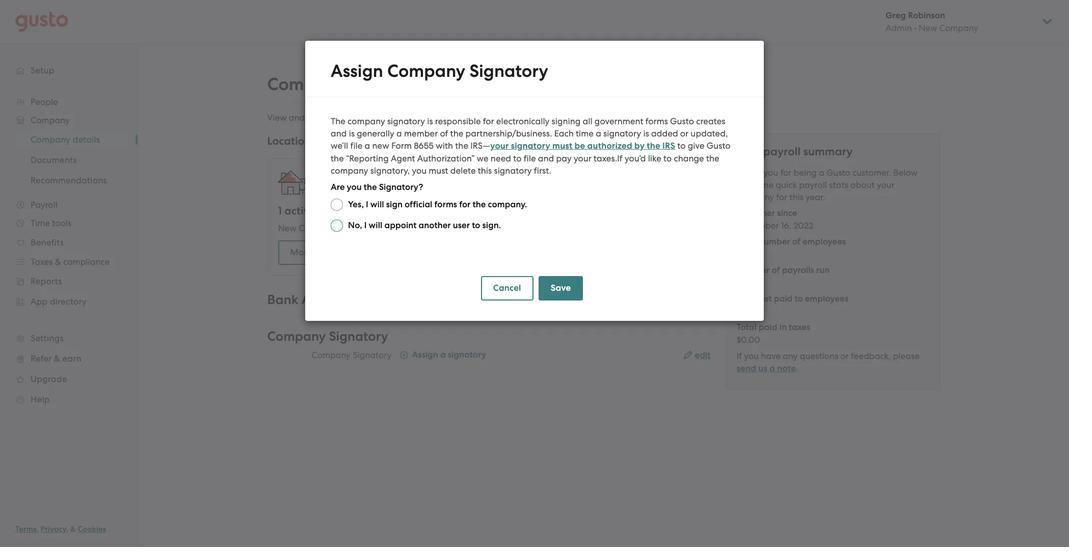 Task type: vqa. For each thing, say whether or not it's contained in the screenshot.
tools to the left
no



Task type: locate. For each thing, give the bounding box(es) containing it.
be
[[575, 141, 586, 151]]

your down your signatory must be authorized by the irs link
[[574, 153, 592, 164]]

1 horizontal spatial edit
[[695, 350, 711, 361]]

3 total from the top
[[737, 322, 757, 333]]

1 vertical spatial i
[[364, 220, 367, 231]]

your inside 'link'
[[328, 247, 346, 258]]

i right yes,
[[366, 199, 369, 210]]

of down 2023
[[793, 237, 801, 247]]

for up quick
[[781, 168, 792, 178]]

and up time on the right top
[[573, 113, 589, 123]]

, left &
[[66, 525, 69, 534]]

2 , from the left
[[66, 525, 69, 534]]

a
[[397, 128, 402, 139], [596, 128, 602, 139], [365, 141, 370, 151], [819, 168, 825, 178], [441, 350, 446, 360], [770, 364, 776, 374]]

1 vertical spatial if
[[737, 351, 742, 362]]

you inside if you have any questions or feedback, please send us a note .
[[745, 351, 759, 362]]

or inside if you have any questions or feedback, please send us a note .
[[841, 351, 849, 362]]

1 horizontal spatial or
[[841, 351, 849, 362]]

total down november
[[737, 237, 757, 247]]

company details
[[267, 74, 405, 95]]

we'll
[[331, 141, 348, 151]]

0 vertical spatial i
[[366, 199, 369, 210]]

save button
[[539, 276, 583, 301]]

or
[[681, 128, 689, 139], [841, 351, 849, 362]]

1 up new
[[278, 204, 282, 218]]

payroll inside the thank you for being a gusto customer. below are some quick payroll stats about your company for this year.
[[800, 180, 828, 190]]

0 horizontal spatial in
[[463, 223, 470, 234]]

assign a signatory
[[412, 350, 486, 360]]

signatory left module__icon___go7vc
[[353, 350, 392, 360]]

company inside the thank you for being a gusto customer. below are some quick payroll stats about your company for this year.
[[737, 192, 775, 202]]

2 vertical spatial total
[[737, 322, 757, 333]]

signatory,
[[371, 166, 410, 176]]

this down quick
[[790, 192, 804, 202]]

for
[[527, 113, 538, 123], [483, 116, 494, 126], [781, 168, 792, 178], [777, 192, 788, 202], [459, 199, 471, 210]]

, left the privacy link
[[37, 525, 39, 534]]

assign inside button
[[412, 350, 438, 360]]

yes,
[[348, 199, 364, 210]]

company down some
[[737, 192, 775, 202]]

company
[[591, 113, 628, 123], [348, 116, 385, 126], [331, 166, 368, 176], [737, 192, 775, 202], [318, 204, 365, 218], [388, 223, 426, 234], [348, 247, 387, 258]]

the up yes,
[[364, 182, 377, 193]]

1 vertical spatial must
[[429, 166, 449, 176]]

to down 'payrolls' in the right of the page
[[795, 294, 803, 304]]

of up with
[[440, 128, 448, 139]]

0 horizontal spatial or
[[681, 128, 689, 139]]

active
[[285, 204, 316, 218], [362, 223, 386, 234]]

if up send
[[737, 351, 742, 362]]

will for appoint
[[369, 220, 383, 231]]

signatory
[[470, 61, 549, 82], [329, 329, 388, 345], [353, 350, 392, 360]]

all
[[583, 116, 593, 126]]

1 vertical spatial forms
[[435, 199, 457, 210]]

i for no,
[[364, 220, 367, 231]]

of left 'payrolls' in the right of the page
[[772, 265, 780, 276]]

No, I will appoint another user to sign. radio
[[331, 220, 343, 232]]

1 vertical spatial location
[[428, 223, 460, 234]]

1 horizontal spatial assign
[[412, 350, 438, 360]]

taxes.
[[594, 153, 618, 164]]

1 right has
[[356, 223, 359, 234]]

16,
[[781, 221, 792, 231]]

the
[[451, 128, 464, 139], [455, 141, 469, 151], [647, 141, 661, 151], [331, 153, 344, 164], [707, 153, 720, 164], [364, 182, 377, 193], [473, 199, 486, 210]]

1 horizontal spatial forms
[[646, 116, 668, 126]]

0 horizontal spatial location
[[368, 204, 410, 218]]

must up "pay"
[[553, 141, 573, 151]]

employees down 2023
[[803, 237, 846, 247]]

0 vertical spatial active
[[285, 204, 316, 218]]

1 vertical spatial active
[[362, 223, 386, 234]]

0 horizontal spatial 1
[[278, 204, 282, 218]]

privacy
[[41, 525, 66, 534]]

if left you'd at the top right of page
[[618, 153, 623, 164]]

location up new company has 1 active company location in 1 state
[[368, 204, 410, 218]]

signatory inside button
[[448, 350, 486, 360]]

1 vertical spatial signatory
[[329, 329, 388, 345]]

company up generally
[[348, 116, 385, 126]]

1 vertical spatial will
[[369, 220, 383, 231]]

0 vertical spatial if
[[618, 153, 623, 164]]

delete
[[451, 166, 476, 176]]

has
[[340, 223, 354, 234]]

need
[[491, 153, 511, 164]]

1 vertical spatial this
[[790, 192, 804, 202]]

2 total from the top
[[737, 294, 757, 304]]

1 total from the top
[[737, 237, 757, 247]]

gusto up 'added'
[[670, 116, 694, 126]]

responsible
[[435, 116, 481, 126]]

0 horizontal spatial of
[[440, 128, 448, 139]]

we
[[477, 153, 489, 164]]

us
[[759, 364, 768, 374]]

1 vertical spatial edit
[[695, 350, 711, 361]]

0 horizontal spatial edit
[[307, 113, 323, 123]]

2 horizontal spatial of
[[793, 237, 801, 247]]

if for note
[[737, 351, 742, 362]]

a right module__icon___go7vc
[[441, 350, 446, 360]]

1 vertical spatial assign
[[412, 350, 438, 360]]

location down yes, i will sign official forms for the company.
[[428, 223, 460, 234]]

2 vertical spatial gusto
[[827, 168, 851, 178]]

for inside 'the company signatory is responsible for electronically signing all government forms gusto creates and is generally a member of the partnership/business. each time a signatory is added or updated, we'll file a new form 8655 with the irs—'
[[483, 116, 494, 126]]

to down irs
[[664, 153, 672, 164]]

0 horizontal spatial file
[[351, 141, 363, 151]]

you right are
[[347, 182, 362, 193]]

&
[[70, 525, 76, 534]]

cancel
[[493, 283, 521, 294]]

and right view
[[289, 113, 305, 123]]

1 vertical spatial or
[[841, 351, 849, 362]]

is
[[427, 116, 433, 126], [349, 128, 355, 139], [644, 128, 650, 139]]

gusto down updated,
[[707, 141, 731, 151]]

0 vertical spatial this
[[478, 166, 492, 176]]

to
[[678, 141, 686, 151], [514, 153, 522, 164], [664, 153, 672, 164], [472, 220, 481, 231], [795, 294, 803, 304]]

8655
[[414, 141, 434, 151]]

1 horizontal spatial gusto
[[707, 141, 731, 151]]

for up partnership/business.
[[483, 116, 494, 126]]

you up send
[[745, 351, 759, 362]]

each
[[555, 128, 574, 139]]

1 vertical spatial total
[[737, 294, 757, 304]]

payroll,
[[541, 113, 571, 123]]

assign right module__icon___go7vc
[[412, 350, 438, 360]]

0 horizontal spatial if
[[618, 153, 623, 164]]

or up give
[[681, 128, 689, 139]]

this down we
[[478, 166, 492, 176]]

connected
[[422, 113, 464, 123]]

and up first.
[[538, 153, 554, 164]]

in left state
[[463, 223, 470, 234]]

total
[[737, 237, 757, 247], [737, 294, 757, 304], [737, 322, 757, 333]]

1 horizontal spatial must
[[553, 141, 573, 151]]

will for sign
[[371, 199, 384, 210]]

company inside 'link'
[[348, 247, 387, 258]]

will left sign
[[371, 199, 384, 210]]

assign up the business
[[331, 61, 383, 82]]

your down has
[[328, 247, 346, 258]]

total up $0.00
[[737, 322, 757, 333]]

the down the we'll
[[331, 153, 344, 164]]

1 vertical spatial file
[[524, 153, 536, 164]]

1 horizontal spatial in
[[780, 322, 787, 333]]

is up 'by'
[[644, 128, 650, 139]]

terms link
[[15, 525, 37, 534]]

file up first.
[[524, 153, 536, 164]]

Yes, I will sign official forms for the company. radio
[[331, 199, 343, 211]]

forms
[[646, 116, 668, 126], [435, 199, 457, 210]]

appoint
[[385, 220, 417, 231]]

time
[[576, 128, 594, 139]]

company signatory
[[267, 329, 388, 345], [312, 350, 392, 360]]

if
[[618, 153, 623, 164], [737, 351, 742, 362]]

0 vertical spatial or
[[681, 128, 689, 139]]

1 horizontal spatial of
[[772, 265, 780, 276]]

a right being
[[819, 168, 825, 178]]

generally
[[357, 128, 395, 139]]

paid up $0.00
[[759, 322, 778, 333]]

0 vertical spatial of
[[440, 128, 448, 139]]

for down quick
[[777, 192, 788, 202]]

a right us
[[770, 364, 776, 374]]

1 vertical spatial paid
[[759, 322, 778, 333]]

signatory
[[387, 116, 425, 126], [604, 128, 642, 139], [511, 141, 551, 151], [494, 166, 532, 176], [448, 350, 486, 360]]

signatory down accounts
[[329, 329, 388, 345]]

will right no,
[[369, 220, 383, 231]]

1 vertical spatial employees
[[805, 294, 849, 304]]

assign inside document
[[331, 61, 383, 82]]

1 horizontal spatial 1
[[356, 223, 359, 234]]

your signatory must be authorized by the irs link
[[491, 141, 676, 151]]

your
[[325, 113, 343, 123], [491, 141, 509, 151], [574, 153, 592, 164], [877, 180, 895, 190], [328, 247, 346, 258]]

1 horizontal spatial location
[[428, 223, 460, 234]]

this inside if you'd like to change the company signatory, you must delete this signatory first.
[[478, 166, 492, 176]]

document
[[305, 41, 764, 321]]

cancel button
[[481, 276, 534, 301]]

or right questions
[[841, 351, 849, 362]]

0 vertical spatial company signatory
[[267, 329, 388, 345]]

a inside if you have any questions or feedback, please send us a note .
[[770, 364, 776, 374]]

will
[[371, 199, 384, 210], [369, 220, 383, 231]]

the inside if you'd like to change the company signatory, you must delete this signatory first.
[[707, 153, 720, 164]]

1 horizontal spatial ,
[[66, 525, 69, 534]]

1 active company location
[[278, 204, 410, 218]]

1 vertical spatial of
[[793, 237, 801, 247]]

0 vertical spatial file
[[351, 141, 363, 151]]

the up sign. at the left of the page
[[473, 199, 486, 210]]

since
[[778, 208, 798, 219]]

0 horizontal spatial must
[[429, 166, 449, 176]]

official
[[405, 199, 433, 210]]

the right the change
[[707, 153, 720, 164]]

0 vertical spatial assign
[[331, 61, 383, 82]]

change
[[674, 153, 705, 164]]

and
[[289, 113, 305, 123], [573, 113, 589, 123], [331, 128, 347, 139], [538, 153, 554, 164]]

company up are
[[331, 166, 368, 176]]

file up "reporting
[[351, 141, 363, 151]]

0 horizontal spatial gusto
[[670, 116, 694, 126]]

your payroll summary
[[737, 145, 853, 159]]

company down no,
[[348, 247, 387, 258]]

0 vertical spatial location
[[368, 204, 410, 218]]

no, i will appoint another user to sign.
[[348, 220, 501, 231]]

paid right net
[[774, 294, 793, 304]]

must down "authorization""
[[429, 166, 449, 176]]

customer.
[[853, 168, 892, 178]]

1 right user
[[472, 223, 475, 234]]

your down customer.
[[877, 180, 895, 190]]

you for if you have any questions or feedback, please send us a note .
[[745, 351, 759, 362]]

0 vertical spatial forms
[[646, 116, 668, 126]]

a up the form
[[397, 128, 402, 139]]

gusto inside the thank you for being a gusto customer. below are some quick payroll stats about your company for this year.
[[827, 168, 851, 178]]

if inside if you have any questions or feedback, please send us a note .
[[737, 351, 742, 362]]

privacy link
[[41, 525, 66, 534]]

signing
[[552, 116, 581, 126]]

1 vertical spatial payroll
[[800, 180, 828, 190]]

gusto up stats
[[827, 168, 851, 178]]

0 vertical spatial gusto
[[670, 116, 694, 126]]

you down agent
[[412, 166, 427, 176]]

0 horizontal spatial assign
[[331, 61, 383, 82]]

paid inside total paid in taxes $0.00
[[759, 322, 778, 333]]

if inside if you'd like to change the company signatory, you must delete this signatory first.
[[618, 153, 623, 164]]

member
[[404, 128, 438, 139]]

send
[[737, 364, 757, 374]]

0 horizontal spatial this
[[478, 166, 492, 176]]

you up some
[[764, 168, 779, 178]]

i right no,
[[364, 220, 367, 231]]

signatory up accounts
[[470, 61, 549, 82]]

module__icon___go7vc image
[[400, 351, 408, 359]]

0 vertical spatial total
[[737, 237, 757, 247]]

partnership/business.
[[466, 128, 552, 139]]

is down the business
[[349, 128, 355, 139]]

locations,
[[381, 113, 420, 123]]

assign a signatory button
[[400, 349, 486, 363]]

your inside to give gusto the "reporting agent authorization" we need to file and pay your taxes.
[[574, 153, 592, 164]]

forms up 'added'
[[646, 116, 668, 126]]

edit
[[307, 113, 323, 123], [695, 350, 711, 361]]

list
[[737, 208, 930, 346]]

a inside the thank you for being a gusto customer. below are some quick payroll stats about your company for this year.
[[819, 168, 825, 178]]

in left taxes
[[780, 322, 787, 333]]

1 vertical spatial gusto
[[707, 141, 731, 151]]

forms inside 'the company signatory is responsible for electronically signing all government forms gusto creates and is generally a member of the partnership/business. each time a signatory is added or updated, we'll file a new form 8655 with the irs—'
[[646, 116, 668, 126]]

total net paid to employees
[[737, 294, 849, 304]]

1 horizontal spatial active
[[362, 223, 386, 234]]

payroll up year.
[[800, 180, 828, 190]]

employees
[[803, 237, 846, 247], [805, 294, 849, 304]]

your up need
[[491, 141, 509, 151]]

this
[[478, 166, 492, 176], [790, 192, 804, 202]]

1 horizontal spatial file
[[524, 153, 536, 164]]

save
[[551, 283, 571, 294]]

employees down run
[[805, 294, 849, 304]]

1 horizontal spatial is
[[427, 116, 433, 126]]

payroll
[[764, 145, 801, 159], [800, 180, 828, 190]]

1 vertical spatial company signatory
[[312, 350, 392, 360]]

list containing customer since
[[737, 208, 930, 346]]

1 vertical spatial in
[[780, 322, 787, 333]]

a inside button
[[441, 350, 446, 360]]

1 horizontal spatial if
[[737, 351, 742, 362]]

0 vertical spatial will
[[371, 199, 384, 210]]

and down the
[[331, 128, 347, 139]]

is up member
[[427, 116, 433, 126]]

total left net
[[737, 294, 757, 304]]

you inside the thank you for being a gusto customer. below are some quick payroll stats about your company for this year.
[[764, 168, 779, 178]]

gusto inside 'the company signatory is responsible for electronically signing all government forms gusto creates and is generally a member of the partnership/business. each time a signatory is added or updated, we'll file a new form 8655 with the irs—'
[[670, 116, 694, 126]]

payroll up being
[[764, 145, 801, 159]]

1 horizontal spatial this
[[790, 192, 804, 202]]

0 horizontal spatial ,
[[37, 525, 39, 534]]

forms up another
[[435, 199, 457, 210]]

active up manage your company locations 'link'
[[362, 223, 386, 234]]

2 vertical spatial of
[[772, 265, 780, 276]]

0 vertical spatial signatory
[[470, 61, 549, 82]]

0 vertical spatial edit
[[307, 113, 323, 123]]

active up new
[[285, 204, 316, 218]]

home image
[[15, 11, 68, 32]]

2 horizontal spatial gusto
[[827, 168, 851, 178]]

you inside if you'd like to change the company signatory, you must delete this signatory first.
[[412, 166, 427, 176]]

number
[[737, 265, 770, 276]]

and inside 'the company signatory is responsible for electronically signing all government forms gusto creates and is generally a member of the partnership/business. each time a signatory is added or updated, we'll file a new form 8655 with the irs—'
[[331, 128, 347, 139]]



Task type: describe. For each thing, give the bounding box(es) containing it.
are
[[331, 182, 345, 193]]

you for thank you for being a gusto customer. below are some quick payroll stats about your company for this year.
[[764, 168, 779, 178]]

the down responsible
[[451, 128, 464, 139]]

with
[[436, 141, 453, 151]]

total inside total paid in taxes $0.00
[[737, 322, 757, 333]]

feedback,
[[851, 351, 891, 362]]

company up authorized
[[591, 113, 628, 123]]

.
[[796, 364, 799, 374]]

must inside if you'd like to change the company signatory, you must delete this signatory first.
[[429, 166, 449, 176]]

summary
[[804, 145, 853, 159]]

thank you for being a gusto customer. below are some quick payroll stats about your company for this year.
[[737, 168, 918, 202]]

$0.00
[[737, 335, 761, 345]]

0 horizontal spatial forms
[[435, 199, 457, 210]]

like
[[648, 153, 662, 164]]

the inside to give gusto the "reporting agent authorization" we need to file and pay your taxes.
[[331, 153, 344, 164]]

to inside list
[[795, 294, 803, 304]]

0 vertical spatial payroll
[[764, 145, 801, 159]]

a right time on the right top
[[596, 128, 602, 139]]

terms
[[15, 525, 37, 534]]

2 horizontal spatial is
[[644, 128, 650, 139]]

creates
[[697, 116, 726, 126]]

if you have any questions or feedback, please send us a note .
[[737, 351, 920, 374]]

total number of employees
[[737, 237, 846, 247]]

yes, i will sign official forms for the company.
[[348, 199, 528, 210]]

signatories.
[[631, 113, 677, 123]]

company up no, i will appoint another user to sign. option
[[318, 204, 365, 218]]

first.
[[534, 166, 552, 176]]

irs
[[663, 141, 676, 151]]

customer
[[737, 208, 776, 219]]

document containing assign
[[305, 41, 764, 321]]

in inside total paid in taxes $0.00
[[780, 322, 787, 333]]

0 vertical spatial in
[[463, 223, 470, 234]]

quick
[[776, 180, 798, 190]]

for left payroll,
[[527, 113, 538, 123]]

give
[[688, 141, 705, 151]]

you'd
[[625, 153, 646, 164]]

assign for assign company signatory
[[331, 61, 383, 82]]

for up user
[[459, 199, 471, 210]]

manage your company locations link
[[278, 241, 451, 265]]

some
[[753, 180, 774, 190]]

bank
[[267, 292, 298, 308]]

to right user
[[472, 220, 481, 231]]

thank
[[737, 168, 762, 178]]

to inside if you'd like to change the company signatory, you must delete this signatory first.
[[664, 153, 672, 164]]

of inside 'the company signatory is responsible for electronically signing all government forms gusto creates and is generally a member of the partnership/business. each time a signatory is added or updated, we'll file a new form 8655 with the irs—'
[[440, 128, 448, 139]]

view and edit your business locations, connected bank accounts for payroll, and company signatories.
[[267, 113, 677, 123]]

business
[[345, 113, 379, 123]]

taxes
[[789, 322, 811, 333]]

0 horizontal spatial is
[[349, 128, 355, 139]]

being
[[794, 168, 817, 178]]

below
[[894, 168, 918, 178]]

about
[[851, 180, 875, 190]]

number
[[759, 237, 791, 247]]

company inside document
[[387, 61, 466, 82]]

1 , from the left
[[37, 525, 39, 534]]

0 vertical spatial must
[[553, 141, 573, 151]]

note
[[778, 364, 796, 374]]

view
[[267, 113, 287, 123]]

government
[[595, 116, 644, 126]]

0 horizontal spatial active
[[285, 204, 316, 218]]

to right need
[[514, 153, 522, 164]]

2 vertical spatial signatory
[[353, 350, 392, 360]]

company.
[[488, 199, 528, 210]]

added
[[652, 128, 678, 139]]

a up "reporting
[[365, 141, 370, 151]]

total for total net paid to employees
[[737, 294, 757, 304]]

locations
[[389, 247, 426, 258]]

the company signatory is responsible for electronically signing all government forms gusto creates and is generally a member of the partnership/business. each time a signatory is added or updated, we'll file a new form 8655 with the irs—
[[331, 116, 728, 151]]

gusto inside to give gusto the "reporting agent authorization" we need to file and pay your taxes.
[[707, 141, 731, 151]]

signatory inside document
[[470, 61, 549, 82]]

net
[[759, 294, 772, 304]]

if you'd like to change the company signatory, you must delete this signatory first.
[[331, 153, 720, 176]]

locations
[[267, 135, 316, 148]]

signatory inside if you'd like to change the company signatory, you must delete this signatory first.
[[494, 166, 532, 176]]

electronically
[[497, 116, 550, 126]]

account menu element
[[873, 0, 1054, 43]]

you for are you the signatory?
[[347, 182, 362, 193]]

if for this
[[618, 153, 623, 164]]

assign for assign a signatory
[[412, 350, 438, 360]]

terms , privacy , & cookies
[[15, 525, 106, 534]]

any
[[783, 351, 798, 362]]

i for yes,
[[366, 199, 369, 210]]

manage your company locations
[[290, 247, 426, 258]]

bank accounts
[[267, 292, 356, 308]]

cookies button
[[78, 524, 106, 536]]

by
[[635, 141, 645, 151]]

irs—
[[471, 141, 491, 151]]

company inside if you'd like to change the company signatory, you must delete this signatory first.
[[331, 166, 368, 176]]

your left the business
[[325, 113, 343, 123]]

your
[[737, 145, 761, 159]]

this inside the thank you for being a gusto customer. below are some quick payroll stats about your company for this year.
[[790, 192, 804, 202]]

year.
[[806, 192, 826, 202]]

0 vertical spatial paid
[[774, 294, 793, 304]]

2 horizontal spatial 1
[[472, 223, 475, 234]]

authorized
[[588, 141, 633, 151]]

your inside the thank you for being a gusto customer. below are some quick payroll stats about your company for this year.
[[877, 180, 895, 190]]

are you the signatory?
[[331, 182, 423, 193]]

the right with
[[455, 141, 469, 151]]

to give gusto the "reporting agent authorization" we need to file and pay your taxes.
[[331, 141, 731, 164]]

run
[[817, 265, 830, 276]]

"reporting
[[346, 153, 389, 164]]

0 vertical spatial employees
[[803, 237, 846, 247]]

sign.
[[483, 220, 501, 231]]

file inside 'the company signatory is responsible for electronically signing all government forms gusto creates and is generally a member of the partnership/business. each time a signatory is added or updated, we'll file a new form 8655 with the irs—'
[[351, 141, 363, 151]]

your signatory must be authorized by the irs
[[491, 141, 676, 151]]

company inside 'the company signatory is responsible for electronically signing all government forms gusto creates and is generally a member of the partnership/business. each time a signatory is added or updated, we'll file a new form 8655 with the irs—'
[[348, 116, 385, 126]]

agent
[[391, 153, 415, 164]]

pay
[[557, 153, 572, 164]]

form
[[392, 141, 412, 151]]

questions
[[800, 351, 839, 362]]

state
[[477, 223, 497, 234]]

number of payrolls run
[[737, 265, 830, 276]]

company up locations
[[388, 223, 426, 234]]

customer since november 16, 2023
[[737, 208, 814, 231]]

signatory?
[[379, 182, 423, 193]]

another
[[419, 220, 451, 231]]

stats
[[830, 180, 849, 190]]

the up like
[[647, 141, 661, 151]]

bank
[[466, 113, 487, 123]]

file inside to give gusto the "reporting agent authorization" we need to file and pay your taxes.
[[524, 153, 536, 164]]

cookies
[[78, 525, 106, 534]]

and inside to give gusto the "reporting agent authorization" we need to file and pay your taxes.
[[538, 153, 554, 164]]

authorization"
[[418, 153, 475, 164]]

2023
[[794, 221, 814, 231]]

or inside 'the company signatory is responsible for electronically signing all government forms gusto creates and is generally a member of the partnership/business. each time a signatory is added or updated, we'll file a new form 8655 with the irs—'
[[681, 128, 689, 139]]

total for total number of employees
[[737, 237, 757, 247]]

edit button
[[684, 350, 711, 362]]

to right irs
[[678, 141, 686, 151]]

assign company signatory
[[331, 61, 549, 82]]

details
[[350, 74, 405, 95]]

total paid in taxes $0.00
[[737, 322, 811, 345]]

edit inside edit button
[[695, 350, 711, 361]]

manage
[[290, 247, 325, 258]]

new
[[278, 223, 297, 234]]



